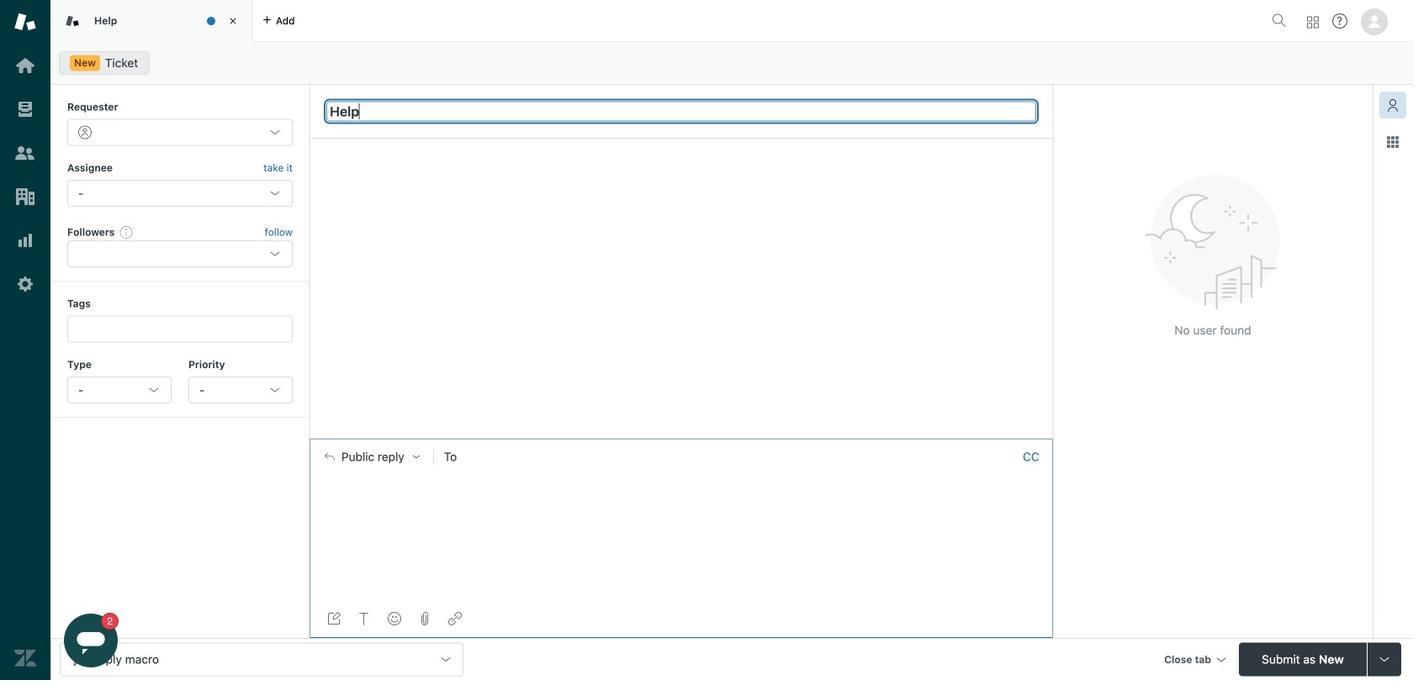 Task type: describe. For each thing, give the bounding box(es) containing it.
Public reply composer text field
[[317, 475, 1046, 510]]

get help image
[[1333, 13, 1348, 29]]

tabs tab list
[[50, 0, 1266, 42]]

draft mode image
[[327, 613, 341, 626]]

Subject field
[[326, 101, 1037, 122]]

format text image
[[358, 613, 371, 626]]

add link (cmd k) image
[[448, 613, 462, 626]]

apps image
[[1387, 135, 1400, 149]]

displays possible ticket submission types image
[[1378, 653, 1392, 667]]

customer context image
[[1387, 98, 1400, 112]]

zendesk products image
[[1308, 16, 1319, 28]]

secondary element
[[50, 46, 1414, 80]]



Task type: locate. For each thing, give the bounding box(es) containing it.
info on adding followers image
[[120, 225, 133, 239]]

views image
[[14, 98, 36, 120]]

admin image
[[14, 273, 36, 295]]

zendesk image
[[14, 648, 36, 670]]

tab
[[50, 0, 252, 42]]

main element
[[0, 0, 50, 681]]

get started image
[[14, 55, 36, 77]]

add attachment image
[[418, 613, 432, 626]]

close image
[[225, 13, 241, 29]]

insert emojis image
[[388, 613, 401, 626]]

zendesk support image
[[14, 11, 36, 33]]

customers image
[[14, 142, 36, 164]]

reporting image
[[14, 230, 36, 252]]

organizations image
[[14, 186, 36, 208]]



